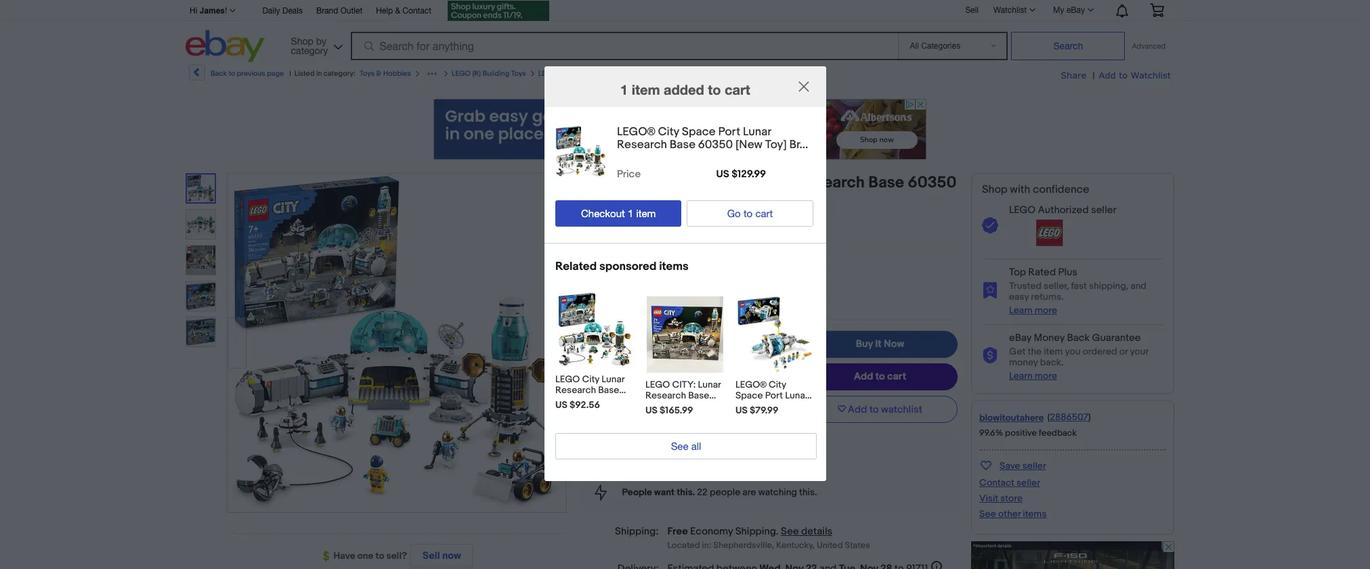 Task type: describe. For each thing, give the bounding box(es) containing it.
0 vertical spatial city:
[[713, 69, 731, 78]]

advanced link
[[1126, 33, 1173, 60]]

add for add to cart
[[854, 371, 873, 383]]

or
[[1120, 346, 1128, 358]]

& for contact
[[395, 6, 400, 16]]

port for lego® city space port lunar research base 60350 [new toy] br...
[[718, 125, 740, 139]]

no
[[658, 387, 671, 400]]

blowitoutahere ( 2886507 ) 99.6% positive feedback
[[980, 412, 1091, 439]]

to inside button
[[870, 403, 879, 416]]

learn more link for money
[[1009, 370, 1057, 382]]

usa
[[766, 217, 786, 230]]

see all
[[671, 441, 701, 452]]

picture 3 of 5 image
[[186, 246, 215, 275]]

lego authorized seller
[[1009, 204, 1117, 217]]

buy it now
[[856, 338, 905, 351]]

brand
[[316, 6, 338, 16]]

1 horizontal spatial (60350)
[[803, 69, 829, 78]]

sell now
[[423, 550, 461, 563]]

1 vertical spatial us $129.99
[[658, 331, 744, 352]]

with details__icon image for breathe easy.
[[594, 451, 607, 465]]

to inside share | add to watchlist
[[1119, 70, 1128, 81]]

(
[[1048, 412, 1050, 423]]

see all link
[[555, 433, 817, 460]]

0 vertical spatial free
[[682, 452, 701, 463]]

hobbies
[[383, 69, 411, 78]]

see inside see all link
[[671, 441, 688, 452]]

to right the added
[[708, 81, 721, 98]]

cart for add
[[887, 371, 906, 383]]

port for lego® city space port lunar space station 60349 [new toy] brick
[[765, 390, 783, 402]]

added
[[664, 81, 704, 98]]

0 horizontal spatial in
[[316, 69, 322, 78]]

positive
[[1005, 428, 1037, 439]]

seller,
[[1044, 280, 1069, 292]]

paid
[[719, 387, 740, 400]]

toys & hobbies link
[[360, 69, 411, 78]]

| listed in category:
[[289, 69, 356, 78]]

5
[[758, 290, 763, 301]]

quantity:
[[616, 289, 659, 302]]

see details link
[[781, 526, 833, 539]]

sold
[[766, 290, 784, 301]]

space inside lego city lunar research base 60350 outer space toy for kids ages 7 plus
[[555, 407, 583, 418]]

contact inside contact seller visit store see other items
[[980, 478, 1015, 489]]

lego city: lunar research base (60350)
[[645, 379, 721, 413]]

2 this. from the left
[[799, 487, 817, 499]]

1 item added to cart document
[[544, 66, 826, 481]]

complete
[[569, 69, 602, 78]]

see up the added
[[659, 69, 672, 78]]

item up available
[[636, 208, 656, 219]]

0 vertical spatial more
[[674, 69, 691, 78]]

lego for lego (r) building toys
[[452, 69, 471, 78]]

lunar for see more lego city: lunar research base (60350)
[[733, 69, 751, 78]]

br...
[[789, 138, 808, 152]]

$129.99 inside 1 item added to cart document
[[731, 168, 766, 181]]

1 item added to cart
[[620, 81, 750, 98]]

2 toys from the left
[[511, 69, 526, 78]]

(r) for complete
[[559, 69, 568, 78]]

city: inside lego city: lunar research base (60350)
[[672, 379, 696, 391]]

lego logo image
[[1009, 219, 1091, 247]]

banner containing sell
[[186, 0, 1175, 66]]

us $129.99 inside 1 item added to cart document
[[716, 168, 766, 181]]

money
[[1034, 332, 1065, 345]]

authorized inside lego® city space port lunar research base 60350 [new toy] brick authorized lego® seller, ships from the usa
[[579, 217, 630, 230]]

2 horizontal spatial &
[[621, 69, 626, 78]]

1 vertical spatial 1
[[628, 208, 633, 219]]

lego® city space port lunar research base 60350 [new toy] brick image
[[555, 126, 606, 177]]

7
[[601, 418, 606, 429]]

$79.99
[[750, 405, 778, 416]]

back to previous page
[[211, 69, 284, 78]]

sets
[[604, 69, 619, 78]]

brand outlet
[[316, 6, 363, 16]]

space for lego® city space port lunar research base 60350 [new toy] br...
[[682, 125, 716, 139]]

lunar inside lego city lunar research base 60350 outer space toy for kids ages 7 plus
[[601, 374, 624, 385]]

go
[[727, 208, 741, 219]]

ages
[[576, 418, 599, 429]]

add to watchlist
[[848, 403, 923, 416]]

all
[[691, 441, 701, 452]]

other
[[999, 509, 1021, 520]]

lunar for lego® city space port lunar research base 60350 [new toy] br...
[[743, 125, 771, 139]]

(60350) inside lego city: lunar research base (60350)
[[645, 401, 679, 413]]

base for lego® city space port lunar research base 60350 [new toy] br...
[[669, 138, 695, 152]]

lego® up available
[[632, 217, 666, 230]]

save for save us $8.99 (6% off)
[[658, 367, 680, 380]]

go to cart
[[727, 208, 773, 219]]

the inside lego® city space port lunar research base 60350 [new toy] brick authorized lego® seller, ships from the usa
[[749, 217, 764, 230]]

space for lego® city space port lunar space station 60349 [new toy] brick
[[735, 390, 763, 402]]

60350 for brick
[[908, 173, 957, 192]]

if
[[712, 387, 717, 400]]

space down full
[[735, 401, 763, 413]]

for
[[601, 407, 613, 418]]

learn more link for rated
[[1009, 305, 1057, 316]]

item up related sponsored items
[[612, 236, 631, 247]]

buy
[[856, 338, 873, 351]]

with details__icon image for ebay money back guarantee
[[982, 347, 999, 364]]

add for add to watchlist
[[848, 403, 867, 416]]

1 vertical spatial $129.99
[[684, 331, 744, 352]]

items inside contact seller visit store see other items
[[1023, 509, 1047, 520]]

details
[[801, 526, 833, 539]]

& for hobbies
[[376, 69, 382, 78]]

help & contact
[[376, 6, 432, 16]]

last for last one / 5 sold
[[711, 290, 729, 301]]

top rated plus trusted seller, fast shipping, and easy returns. learn more
[[1009, 266, 1147, 316]]

guarantee
[[1092, 332, 1141, 345]]

ebay inside ebay money back guarantee get the item you ordered or your money back. learn more
[[1009, 332, 1032, 345]]

checkout 1 item
[[581, 208, 656, 219]]

top
[[1009, 266, 1026, 279]]

back inside ebay money back guarantee get the item you ordered or your money back. learn more
[[1067, 332, 1090, 345]]

get the coupon image
[[448, 1, 549, 21]]

0 vertical spatial advertisement region
[[434, 99, 927, 160]]

base inside lego city lunar research base 60350 outer space toy for kids ages 7 plus
[[598, 385, 619, 396]]

shop
[[982, 184, 1008, 196]]

research for lego® city space port lunar research base 60350 [new toy] br...
[[617, 138, 667, 152]]

city for lego® city space port lunar research base 60350 [new toy] br...
[[658, 125, 679, 139]]

[new for lego® city space port lunar research base 60350 [new toy] br...
[[735, 138, 762, 152]]

research inside lego city lunar research base 60350 outer space toy for kids ages 7 plus
[[555, 385, 596, 396]]

toy] for lego® city space port lunar space station 60349 [new toy] brick
[[789, 412, 807, 424]]

lego up 1 item added to cart
[[693, 69, 712, 78]]

learn inside top rated plus trusted seller, fast shipping, and easy returns. learn more
[[1009, 305, 1033, 316]]

see more lego city: lunar research base (60350)
[[659, 69, 829, 78]]

1 this. from the left
[[677, 487, 695, 499]]

list price us $138.98
[[658, 354, 753, 367]]

cart for go
[[755, 208, 773, 219]]

one
[[358, 551, 374, 562]]

0 horizontal spatial returns.
[[761, 452, 794, 463]]

visit store link
[[980, 493, 1023, 505]]

item down packs
[[632, 81, 660, 98]]

60350 for br...
[[698, 138, 733, 152]]

60350 inside lego city lunar research base 60350 outer space toy for kids ages 7 plus
[[555, 396, 583, 407]]

related
[[555, 260, 597, 273]]

to right go
[[743, 208, 752, 219]]

to left previous
[[229, 69, 235, 78]]

add to cart
[[854, 371, 906, 383]]

to right one
[[376, 551, 384, 562]]

base inside lego city: lunar research base (60350)
[[688, 390, 709, 402]]

category:
[[324, 69, 356, 78]]

no interest if paid in full in 6 mo on $99+ with paypal credit*
[[658, 387, 785, 425]]

add to cart link
[[802, 364, 958, 391]]

lego® city space port lunar research base 60350 [new toy] brick - picture 1 of 5 image
[[229, 174, 565, 513]]

back.
[[1040, 357, 1064, 368]]

1 horizontal spatial |
[[1093, 70, 1095, 81]]

have one to sell?
[[334, 551, 407, 562]]

confidence
[[1033, 184, 1090, 196]]

picture 2 of 5 image
[[186, 210, 215, 239]]

with details__icon image for lego authorized seller
[[982, 218, 999, 235]]

lego for lego city: lunar research base (60350)
[[645, 379, 670, 391]]

credit*
[[658, 412, 692, 425]]

page
[[267, 69, 284, 78]]

toys & hobbies
[[360, 69, 411, 78]]

feedback
[[1039, 428, 1077, 439]]

see inside contact seller visit store see other items
[[980, 509, 996, 520]]

previous
[[237, 69, 265, 78]]

shipping
[[735, 526, 776, 539]]

you
[[1065, 346, 1081, 358]]

united
[[817, 541, 843, 552]]

watchlist inside share | add to watchlist
[[1131, 70, 1171, 81]]

blowitoutahere
[[980, 412, 1044, 424]]

seller,
[[668, 217, 696, 230]]

people
[[622, 487, 652, 499]]

save us $8.99 (6% off)
[[658, 367, 762, 380]]

paypal
[[737, 400, 767, 412]]

people want this. 22 people are watching this.
[[622, 487, 817, 499]]



Task type: vqa. For each thing, say whether or not it's contained in the screenshot.
the left the Toy]
yes



Task type: locate. For each thing, give the bounding box(es) containing it.
toy] left br...
[[765, 138, 787, 152]]

1 horizontal spatial back
[[1067, 332, 1090, 345]]

learn down easy
[[1009, 305, 1033, 316]]

2 (r) from the left
[[559, 69, 568, 78]]

shepherdsville,
[[714, 541, 774, 552]]

lunar inside lego® city space port lunar research base 60350 [new toy] br...
[[743, 125, 771, 139]]

ships
[[698, 217, 723, 230]]

1 vertical spatial contact
[[980, 478, 1015, 489]]

sell for sell
[[966, 5, 979, 15]]

contact inside 'link'
[[403, 6, 432, 16]]

0 horizontal spatial watchlist
[[994, 5, 1027, 15]]

1 vertical spatial (60350)
[[645, 401, 679, 413]]

$99+
[[689, 400, 713, 412]]

0 vertical spatial cart
[[725, 81, 750, 98]]

0 vertical spatial last
[[592, 236, 610, 247]]

economy
[[690, 526, 733, 539]]

$129.99 up go to cart link on the right top
[[731, 168, 766, 181]]

sell for sell now
[[423, 550, 440, 563]]

0 horizontal spatial cart
[[725, 81, 750, 98]]

1 vertical spatial plus
[[608, 418, 626, 429]]

lunar for lego® city space port lunar space station 60349 [new toy] brick
[[785, 390, 808, 402]]

2 horizontal spatial 60350
[[908, 173, 957, 192]]

research
[[752, 69, 784, 78], [617, 138, 667, 152], [796, 173, 865, 192], [555, 385, 596, 396], [645, 390, 686, 402]]

1 vertical spatial sell
[[423, 550, 440, 563]]

1 horizontal spatial contact
[[980, 478, 1015, 489]]

0 vertical spatial 1
[[620, 81, 628, 98]]

us $79.99
[[735, 405, 778, 416]]

daily
[[262, 6, 280, 16]]

plus up fast
[[1058, 266, 1078, 279]]

daily deals
[[262, 6, 303, 16]]

contact seller link
[[980, 478, 1041, 489]]

in right listed
[[316, 69, 322, 78]]

0 vertical spatial save
[[658, 367, 680, 380]]

free up located
[[668, 526, 688, 539]]

help & contact link
[[376, 4, 432, 19]]

item down the money
[[1044, 346, 1063, 358]]

in:
[[702, 541, 712, 552]]

port inside lego® city space port lunar research base 60350 [new toy] br...
[[718, 125, 740, 139]]

space down 1 item added to cart
[[682, 125, 716, 139]]

1 learn from the top
[[1009, 305, 1033, 316]]

[new for lego® city space port lunar research base 60350 [new toy] brick authorized lego® seller, ships from the usa
[[579, 192, 616, 211]]

breathe easy. free shipping and returns.
[[622, 452, 794, 463]]

authorized down the confidence
[[1038, 204, 1089, 217]]

share | add to watchlist
[[1061, 70, 1171, 81]]

city inside lego® city space port lunar research base 60350 [new toy] brick authorized lego® seller, ships from the usa
[[635, 173, 665, 192]]

free right easy.
[[682, 452, 701, 463]]

lego (r) complete sets & packs link
[[538, 69, 647, 78]]

with
[[1010, 184, 1031, 196], [716, 400, 735, 412]]

watchlist
[[881, 403, 923, 416]]

with inside no interest if paid in full in 6 mo on $99+ with paypal credit*
[[716, 400, 735, 412]]

daily deals link
[[262, 4, 303, 19]]

sell left now
[[423, 550, 440, 563]]

1 vertical spatial more
[[1035, 305, 1057, 316]]

city for lego® city space port lunar research base 60350 [new toy] brick authorized lego® seller, ships from the usa
[[635, 173, 665, 192]]

shipping
[[704, 452, 741, 463]]

learn inside ebay money back guarantee get the item you ordered or your money back. learn more
[[1009, 370, 1033, 382]]

1 item added to cart dialog
[[0, 0, 1370, 570]]

watching
[[758, 487, 797, 499]]

with details__icon image for top rated plus
[[982, 282, 999, 299]]

0 horizontal spatial &
[[376, 69, 382, 78]]

2 learn from the top
[[1009, 370, 1033, 382]]

6
[[779, 387, 785, 400]]

1 horizontal spatial plus
[[1058, 266, 1078, 279]]

cart down now
[[887, 371, 906, 383]]

returns.
[[1031, 291, 1064, 303], [761, 452, 794, 463]]

base for see more lego city: lunar research base (60350)
[[785, 69, 801, 78]]

& right help
[[395, 6, 400, 16]]

see down "visit"
[[980, 509, 996, 520]]

toy] down 'price'
[[619, 192, 650, 211]]

city inside lego® city space port lunar research base 60350 [new toy] br...
[[658, 125, 679, 139]]

1 horizontal spatial watchlist
[[1131, 70, 1171, 81]]

plus right the 7
[[608, 418, 626, 429]]

cart right from
[[755, 208, 773, 219]]

available
[[633, 236, 672, 247]]

1 vertical spatial and
[[743, 452, 759, 463]]

the inside ebay money back guarantee get the item you ordered or your money back. learn more
[[1028, 346, 1042, 358]]

base
[[785, 69, 801, 78], [669, 138, 695, 152], [869, 173, 904, 192], [598, 385, 619, 396], [688, 390, 709, 402]]

2 vertical spatial cart
[[887, 371, 906, 383]]

kentucky,
[[776, 541, 815, 552]]

authorized up the last item available
[[579, 217, 630, 230]]

brand outlet link
[[316, 4, 363, 19]]

toy
[[585, 407, 599, 418]]

1 vertical spatial learn more link
[[1009, 370, 1057, 382]]

my ebay link
[[1046, 2, 1100, 18]]

price
[[617, 168, 641, 181]]

item inside ebay money back guarantee get the item you ordered or your money back. learn more
[[1044, 346, 1063, 358]]

save up no
[[658, 367, 680, 380]]

space inside lego® city space port lunar research base 60350 [new toy] br...
[[682, 125, 716, 139]]

0 vertical spatial brick
[[653, 192, 691, 211]]

your
[[1130, 346, 1149, 358]]

space left toy
[[555, 407, 583, 418]]

see other items link
[[980, 509, 1047, 520]]

lego for lego authorized seller
[[1009, 204, 1036, 217]]

buy it now link
[[802, 331, 958, 358]]

lego (r) building toys
[[452, 69, 526, 78]]

us $129.99 up list price us $138.98
[[658, 331, 744, 352]]

city for lego city lunar research base 60350 outer space toy for kids ages 7 plus
[[582, 374, 599, 385]]

save up contact seller link
[[1000, 461, 1021, 472]]

in left full
[[742, 387, 750, 400]]

lego® for lego® city space port lunar research base 60350 [new toy] br...
[[617, 125, 655, 139]]

0 vertical spatial 60350
[[698, 138, 733, 152]]

1 vertical spatial returns.
[[761, 452, 794, 463]]

toy] inside lego® city space port lunar space station 60349 [new toy] brick
[[789, 412, 807, 424]]

1 vertical spatial [new
[[579, 192, 616, 211]]

[new inside lego® city space port lunar research base 60350 [new toy] br...
[[735, 138, 762, 152]]

lego (r) building toys link
[[452, 69, 526, 78]]

see right .
[[781, 526, 799, 539]]

research inside lego® city space port lunar research base 60350 [new toy] br...
[[617, 138, 667, 152]]

toy] for lego® city space port lunar research base 60350 [new toy] brick authorized lego® seller, ships from the usa
[[619, 192, 650, 211]]

lunar for lego® city space port lunar research base 60350 [new toy] brick authorized lego® seller, ships from the usa
[[753, 173, 792, 192]]

port up $79.99
[[765, 390, 783, 402]]

port for lego® city space port lunar research base 60350 [new toy] brick authorized lego® seller, ships from the usa
[[718, 173, 749, 192]]

(r) for building
[[472, 69, 481, 78]]

banner
[[186, 0, 1175, 66]]

1 vertical spatial the
[[1028, 346, 1042, 358]]

add to watchlist link
[[1099, 69, 1171, 82]]

60350 inside lego® city space port lunar research base 60350 [new toy] br...
[[698, 138, 733, 152]]

1 horizontal spatial last
[[711, 290, 729, 301]]

lunar inside lego city: lunar research base (60350)
[[698, 379, 721, 391]]

to down "advanced" link
[[1119, 70, 1128, 81]]

0 vertical spatial back
[[211, 69, 227, 78]]

1 vertical spatial watchlist
[[1131, 70, 1171, 81]]

1 vertical spatial items
[[1023, 509, 1047, 520]]

1 horizontal spatial advertisement region
[[971, 542, 1175, 570]]

lego for lego city lunar research base 60350 outer space toy for kids ages 7 plus
[[555, 374, 580, 385]]

1 horizontal spatial [new
[[735, 138, 762, 152]]

1 horizontal spatial save
[[1000, 461, 1021, 472]]

from
[[725, 217, 747, 230]]

lego down shop with confidence
[[1009, 204, 1036, 217]]

1 vertical spatial with
[[716, 400, 735, 412]]

help
[[376, 6, 393, 16]]

economy shipping . see details
[[690, 526, 833, 539]]

2 vertical spatial seller
[[1017, 478, 1041, 489]]

and inside top rated plus trusted seller, fast shipping, and easy returns. learn more
[[1131, 280, 1147, 292]]

port inside lego® city space port lunar research base 60350 [new toy] brick authorized lego® seller, ships from the usa
[[718, 173, 749, 192]]

0 vertical spatial [new
[[735, 138, 762, 152]]

0 horizontal spatial |
[[289, 69, 291, 78]]

lunar inside lego® city space port lunar research base 60350 [new toy] brick authorized lego® seller, ships from the usa
[[753, 173, 792, 192]]

dollar sign image
[[323, 552, 334, 562]]

picture 1 of 5 image
[[187, 175, 215, 203]]

1 horizontal spatial 60350
[[698, 138, 733, 152]]

more inside top rated plus trusted seller, fast shipping, and easy returns. learn more
[[1035, 305, 1057, 316]]

with right $99+
[[716, 400, 735, 412]]

2 horizontal spatial [new
[[765, 412, 787, 424]]

cart down see more lego city: lunar research base (60350) at the top of the page
[[725, 81, 750, 98]]

0 horizontal spatial last
[[592, 236, 610, 247]]

lego® up checkout
[[579, 173, 631, 192]]

us $129.99
[[716, 168, 766, 181], [658, 331, 744, 352]]

1 toys from the left
[[360, 69, 375, 78]]

base inside lego® city space port lunar research base 60350 [new toy] br...
[[669, 138, 695, 152]]

save inside button
[[1000, 461, 1021, 472]]

[new inside lego® city space port lunar space station 60349 [new toy] brick
[[765, 412, 787, 424]]

toy] inside lego® city space port lunar research base 60350 [new toy] brick authorized lego® seller, ships from the usa
[[619, 192, 650, 211]]

& right sets
[[621, 69, 626, 78]]

with details__icon image down shop
[[982, 218, 999, 235]]

60350 up kids
[[555, 396, 583, 407]]

fast
[[1071, 280, 1087, 292]]

1 vertical spatial city:
[[672, 379, 696, 391]]

0 vertical spatial seller
[[1091, 204, 1117, 217]]

us $129.99 up go
[[716, 168, 766, 181]]

0 horizontal spatial save
[[658, 367, 680, 380]]

add inside share | add to watchlist
[[1099, 70, 1116, 81]]

advertisement region
[[434, 99, 927, 160], [971, 542, 1175, 570]]

in left the 6
[[768, 387, 776, 400]]

0 horizontal spatial city:
[[672, 379, 696, 391]]

& left 'hobbies' at top
[[376, 69, 382, 78]]

1 horizontal spatial toy]
[[765, 138, 787, 152]]

with details__icon image down the 7
[[594, 451, 607, 465]]

1 horizontal spatial &
[[395, 6, 400, 16]]

kids
[[555, 418, 574, 429]]

None submit
[[1012, 32, 1126, 60]]

rated
[[1029, 266, 1056, 279]]

1 horizontal spatial ebay
[[1067, 5, 1085, 15]]

0 vertical spatial port
[[718, 125, 740, 139]]

1 vertical spatial learn
[[1009, 370, 1033, 382]]

$165.99
[[660, 405, 693, 416]]

60350 inside lego® city space port lunar research base 60350 [new toy] brick authorized lego® seller, ships from the usa
[[908, 173, 957, 192]]

0 vertical spatial contact
[[403, 6, 432, 16]]

more down seller,
[[1035, 305, 1057, 316]]

with details__icon image left easy
[[982, 282, 999, 299]]

deals
[[282, 6, 303, 16]]

1 vertical spatial toy]
[[619, 192, 650, 211]]

0 horizontal spatial brick
[[653, 192, 691, 211]]

with details__icon image for people want this.
[[595, 485, 607, 501]]

1 horizontal spatial city:
[[713, 69, 731, 78]]

plus inside top rated plus trusted seller, fast shipping, and easy returns. learn more
[[1058, 266, 1078, 279]]

sell now link
[[407, 545, 473, 568]]

seller inside button
[[1023, 461, 1046, 472]]

more up the added
[[674, 69, 691, 78]]

lego inside lego city lunar research base 60350 outer space toy for kids ages 7 plus
[[555, 374, 580, 385]]

research for lego® city space port lunar research base 60350 [new toy] brick authorized lego® seller, ships from the usa
[[796, 173, 865, 192]]

see
[[659, 69, 672, 78], [671, 441, 688, 452], [980, 509, 996, 520], [781, 526, 799, 539]]

0 horizontal spatial plus
[[608, 418, 626, 429]]

toy] right $79.99
[[789, 412, 807, 424]]

ebay inside my ebay link
[[1067, 5, 1085, 15]]

60350 down 1 item added to cart
[[698, 138, 733, 152]]

[new down the 6
[[765, 412, 787, 424]]

base inside lego® city space port lunar research base 60350 [new toy] brick authorized lego® seller, ships from the usa
[[869, 173, 904, 192]]

0 vertical spatial $129.99
[[731, 168, 766, 181]]

watchlist right sell link at the top
[[994, 5, 1027, 15]]

lego® for lego® city space port lunar research base 60350 [new toy] brick authorized lego® seller, ships from the usa
[[579, 173, 631, 192]]

back up the "you"
[[1067, 332, 1090, 345]]

2 horizontal spatial cart
[[887, 371, 906, 383]]

items up quantity: text box
[[659, 260, 688, 273]]

and right the 'shipping' on the bottom right of the page
[[743, 452, 759, 463]]

seller for contact seller visit store see other items
[[1017, 478, 1041, 489]]

people
[[710, 487, 741, 499]]

lunar inside lego® city space port lunar space station 60349 [new toy] brick
[[785, 390, 808, 402]]

0 vertical spatial toy]
[[765, 138, 787, 152]]

| right share 'button'
[[1093, 70, 1095, 81]]

trusted
[[1009, 280, 1042, 292]]

0 vertical spatial and
[[1131, 280, 1147, 292]]

want
[[654, 487, 675, 499]]

are
[[743, 487, 756, 499]]

returns. down rated
[[1031, 291, 1064, 303]]

to down buy it now link
[[876, 371, 885, 383]]

(r) left complete
[[559, 69, 568, 78]]

0 horizontal spatial and
[[743, 452, 759, 463]]

lego® inside lego® city space port lunar space station 60349 [new toy] brick
[[735, 379, 766, 391]]

2 learn more link from the top
[[1009, 370, 1057, 382]]

ebay money back guarantee get the item you ordered or your money back. learn more
[[1009, 332, 1149, 382]]

city
[[658, 125, 679, 139], [635, 173, 665, 192], [582, 374, 599, 385], [769, 379, 786, 391]]

lego® inside lego® city space port lunar research base 60350 [new toy] br...
[[617, 125, 655, 139]]

(r) left building
[[472, 69, 481, 78]]

on
[[675, 400, 687, 412]]

1 learn more link from the top
[[1009, 305, 1057, 316]]

brick for research
[[653, 192, 691, 211]]

with details__icon image left people
[[595, 485, 607, 501]]

| left listed
[[289, 69, 291, 78]]

save seller
[[1000, 461, 1046, 472]]

brick for space
[[735, 423, 757, 435]]

states
[[845, 541, 870, 552]]

lego city lunar research base 60350 outer space toy for kids ages 7 plus
[[555, 374, 626, 429]]

0 vertical spatial returns.
[[1031, 291, 1064, 303]]

more inside ebay money back guarantee get the item you ordered or your money back. learn more
[[1035, 370, 1057, 382]]

add down buy in the bottom right of the page
[[854, 371, 873, 383]]

0 vertical spatial ebay
[[1067, 5, 1085, 15]]

lego® up 'price'
[[617, 125, 655, 139]]

sell link
[[960, 5, 985, 15]]

1 horizontal spatial items
[[1023, 509, 1047, 520]]

Quantity: text field
[[668, 285, 697, 307]]

[new left br...
[[735, 138, 762, 152]]

to left watchlist
[[870, 403, 879, 416]]

space for lego® city space port lunar research base 60350 [new toy] brick authorized lego® seller, ships from the usa
[[668, 173, 715, 192]]

your shopping cart image
[[1150, 3, 1165, 17]]

lego for lego (r) complete sets & packs
[[538, 69, 557, 78]]

lego up "us $92.56"
[[555, 374, 580, 385]]

1 horizontal spatial the
[[1028, 346, 1042, 358]]

blowitoutahere link
[[980, 412, 1044, 424]]

0 horizontal spatial (60350)
[[645, 401, 679, 413]]

1 horizontal spatial sell
[[966, 5, 979, 15]]

returns. inside top rated plus trusted seller, fast shipping, and easy returns. learn more
[[1031, 291, 1064, 303]]

[new inside lego® city space port lunar research base 60350 [new toy] brick authorized lego® seller, ships from the usa
[[579, 192, 616, 211]]

1 vertical spatial cart
[[755, 208, 773, 219]]

(r)
[[472, 69, 481, 78], [559, 69, 568, 78]]

space up "seller,"
[[668, 173, 715, 192]]

picture 5 of 5 image
[[186, 318, 215, 347]]

sell inside account navigation
[[966, 5, 979, 15]]

checkout
[[581, 208, 625, 219]]

toy] inside lego® city space port lunar research base 60350 [new toy] br...
[[765, 138, 787, 152]]

[new for lego® city space port lunar space station 60349 [new toy] brick
[[765, 412, 787, 424]]

1 horizontal spatial in
[[742, 387, 750, 400]]

learn down money
[[1009, 370, 1033, 382]]

city: up 1 item added to cart
[[713, 69, 731, 78]]

one
[[731, 290, 749, 301]]

picture 4 of 5 image
[[186, 282, 215, 311]]

shipping,
[[1089, 280, 1129, 292]]

0 horizontal spatial advertisement region
[[434, 99, 927, 160]]

lego® city space port lunar research base 60350 [new toy] br...
[[617, 125, 808, 152]]

0 horizontal spatial sell
[[423, 550, 440, 563]]

in
[[316, 69, 322, 78], [742, 387, 750, 400], [768, 387, 776, 400]]

save for save seller
[[1000, 461, 1021, 472]]

1 horizontal spatial toys
[[511, 69, 526, 78]]

city inside lego® city space port lunar space station 60349 [new toy] brick
[[769, 379, 786, 391]]

0 horizontal spatial ebay
[[1009, 332, 1032, 345]]

1 vertical spatial save
[[1000, 461, 1021, 472]]

2886507 link
[[1050, 412, 1089, 423]]

learn more link down money
[[1009, 370, 1057, 382]]

1 horizontal spatial brick
[[735, 423, 757, 435]]

account navigation
[[186, 0, 1175, 23]]

0 horizontal spatial [new
[[579, 192, 616, 211]]

1 (r) from the left
[[472, 69, 481, 78]]

us
[[716, 168, 729, 181], [658, 331, 681, 352], [703, 354, 716, 367], [683, 367, 696, 380], [555, 399, 567, 411], [645, 405, 657, 416], [735, 405, 748, 416]]

space up us $79.99
[[735, 390, 763, 402]]

1 horizontal spatial (r)
[[559, 69, 568, 78]]

base for lego® city space port lunar research base 60350 [new toy] brick authorized lego® seller, ships from the usa
[[869, 173, 904, 192]]

toy] for lego® city space port lunar research base 60350 [new toy] br...
[[765, 138, 787, 152]]

0 horizontal spatial toy]
[[619, 192, 650, 211]]

space inside lego® city space port lunar research base 60350 [new toy] brick authorized lego® seller, ships from the usa
[[668, 173, 715, 192]]

the left usa
[[749, 217, 764, 230]]

$92.56
[[569, 399, 600, 411]]

lego® up paypal
[[735, 379, 766, 391]]

with details__icon image
[[982, 218, 999, 235], [982, 282, 999, 299], [982, 347, 999, 364], [594, 451, 607, 465], [595, 485, 607, 501]]

city up 'outer'
[[582, 374, 599, 385]]

1 vertical spatial free
[[668, 526, 688, 539]]

watchlist inside account navigation
[[994, 5, 1027, 15]]

brick inside lego® city space port lunar research base 60350 [new toy] brick authorized lego® seller, ships from the usa
[[653, 192, 691, 211]]

city up the checkout 1 item link on the left of page
[[635, 173, 665, 192]]

ebay right the my
[[1067, 5, 1085, 15]]

1 vertical spatial 60350
[[908, 173, 957, 192]]

& inside help & contact 'link'
[[395, 6, 400, 16]]

lego® for lego® city space port lunar space station 60349 [new toy] brick
[[735, 379, 766, 391]]

last down checkout
[[592, 236, 610, 247]]

research inside lego® city space port lunar research base 60350 [new toy] brick authorized lego® seller, ships from the usa
[[796, 173, 865, 192]]

1 vertical spatial ebay
[[1009, 332, 1032, 345]]

with details__icon image left get on the right bottom
[[982, 347, 999, 364]]

us $92.56
[[555, 399, 600, 411]]

(60350)
[[803, 69, 829, 78], [645, 401, 679, 413]]

last for last item available
[[592, 236, 610, 247]]

1 vertical spatial add
[[854, 371, 873, 383]]

[new up the last item available
[[579, 192, 616, 211]]

city right full
[[769, 379, 786, 391]]

toys right category:
[[360, 69, 375, 78]]

this. left 22
[[677, 487, 695, 499]]

item
[[632, 81, 660, 98], [636, 208, 656, 219], [612, 236, 631, 247], [1044, 346, 1063, 358]]

seller inside contact seller visit store see other items
[[1017, 478, 1041, 489]]

1 horizontal spatial cart
[[755, 208, 773, 219]]

contact seller visit store see other items
[[980, 478, 1047, 520]]

outlet
[[341, 6, 363, 16]]

sell
[[966, 5, 979, 15], [423, 550, 440, 563]]

brick up "seller,"
[[653, 192, 691, 211]]

seller for save seller
[[1023, 461, 1046, 472]]

lego left complete
[[538, 69, 557, 78]]

the right get on the right bottom
[[1028, 346, 1042, 358]]

add inside button
[[848, 403, 867, 416]]

/
[[751, 290, 756, 301]]

last item available
[[592, 236, 672, 247]]

lego inside lego city: lunar research base (60350)
[[645, 379, 670, 391]]

research for see more lego city: lunar research base (60350)
[[752, 69, 784, 78]]

plus inside lego city lunar research base 60350 outer space toy for kids ages 7 plus
[[608, 418, 626, 429]]

brick inside lego® city space port lunar space station 60349 [new toy] brick
[[735, 423, 757, 435]]

watchlist down "advanced" link
[[1131, 70, 1171, 81]]

0 horizontal spatial back
[[211, 69, 227, 78]]

0 horizontal spatial authorized
[[579, 217, 630, 230]]

1 vertical spatial port
[[718, 173, 749, 192]]

brick down us $79.99
[[735, 423, 757, 435]]

city inside lego city lunar research base 60350 outer space toy for kids ages 7 plus
[[582, 374, 599, 385]]

city for lego® city space port lunar space station 60349 [new toy] brick
[[769, 379, 786, 391]]

0 vertical spatial sell
[[966, 5, 979, 15]]

1 vertical spatial last
[[711, 290, 729, 301]]

60349
[[735, 412, 763, 424]]

2 horizontal spatial in
[[768, 387, 776, 400]]

now
[[884, 338, 905, 351]]

1 horizontal spatial authorized
[[1038, 204, 1089, 217]]

port up go
[[718, 173, 749, 192]]

0 horizontal spatial this.
[[677, 487, 695, 499]]

0 horizontal spatial (r)
[[472, 69, 481, 78]]

1 down packs
[[620, 81, 628, 98]]

and right shipping,
[[1131, 280, 1147, 292]]

1 horizontal spatial this.
[[799, 487, 817, 499]]

items inside 1 item added to cart document
[[659, 260, 688, 273]]

returns. up watching
[[761, 452, 794, 463]]

back left previous
[[211, 69, 227, 78]]

0 vertical spatial with
[[1010, 184, 1031, 196]]

toys right building
[[511, 69, 526, 78]]

60350 left shop
[[908, 173, 957, 192]]

1 horizontal spatial and
[[1131, 280, 1147, 292]]

add down add to cart link at bottom right
[[848, 403, 867, 416]]

sell left watchlist link
[[966, 5, 979, 15]]

city: right no
[[672, 379, 696, 391]]

more down "back."
[[1035, 370, 1057, 382]]

2 horizontal spatial toy]
[[789, 412, 807, 424]]

1 vertical spatial advertisement region
[[971, 542, 1175, 570]]

research inside lego city: lunar research base (60350)
[[645, 390, 686, 402]]

contact right help
[[403, 6, 432, 16]]

port inside lego® city space port lunar space station 60349 [new toy] brick
[[765, 390, 783, 402]]

items
[[659, 260, 688, 273], [1023, 509, 1047, 520]]



